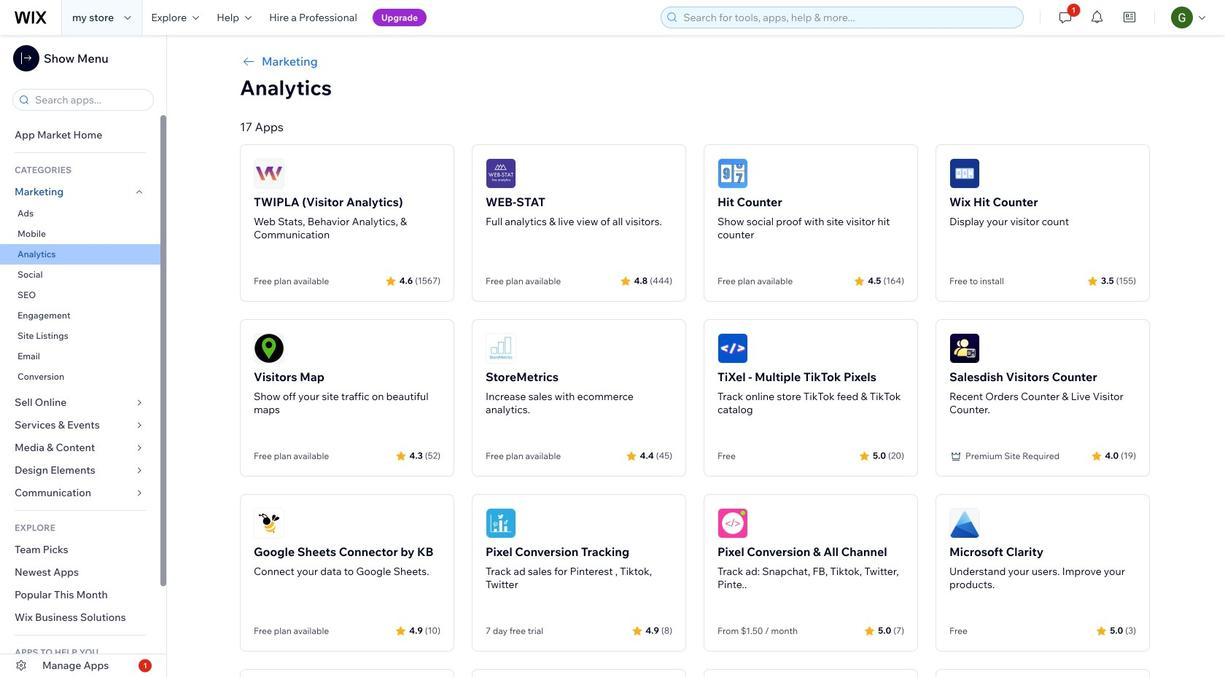 Task type: locate. For each thing, give the bounding box(es) containing it.
Search for tools, apps, help & more... field
[[679, 7, 1019, 28]]

google sheets connector by kb logo image
[[254, 509, 285, 539]]

microsoft clarity logo image
[[950, 509, 981, 539]]

storemetrics logo image
[[486, 333, 517, 364]]

pixel conversion tracking logo image
[[486, 509, 517, 539]]

Search apps... field
[[31, 90, 149, 110]]

wix hit counter logo image
[[950, 158, 981, 189]]



Task type: vqa. For each thing, say whether or not it's contained in the screenshot.
WEB-STAT logo
yes



Task type: describe. For each thing, give the bounding box(es) containing it.
visitors map logo image
[[254, 333, 285, 364]]

salesdish visitors counter logo image
[[950, 333, 981, 364]]

pixel conversion & all channel logo image
[[718, 509, 749, 539]]

sidebar element
[[0, 35, 167, 678]]

web-stat logo image
[[486, 158, 517, 189]]

hit counter logo image
[[718, 158, 749, 189]]

twipla (visitor analytics) logo image
[[254, 158, 285, 189]]

tixel ‑ multiple tiktok pixels logo image
[[718, 333, 749, 364]]



